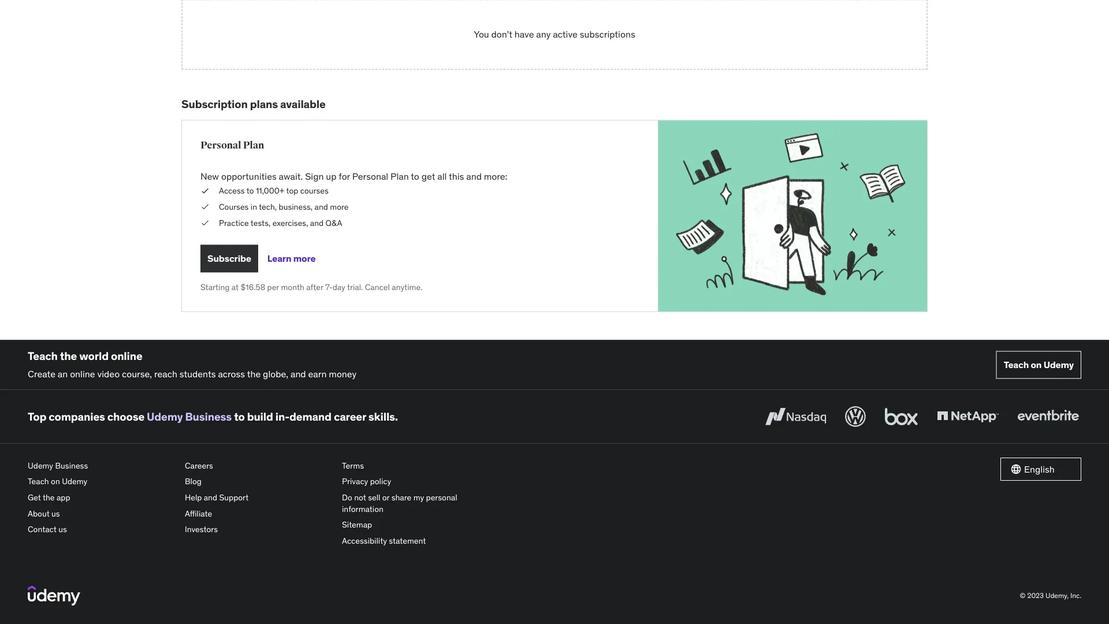 Task type: locate. For each thing, give the bounding box(es) containing it.
1 horizontal spatial business
[[185, 410, 232, 423]]

xsmall image down new
[[201, 185, 210, 197]]

business up app
[[55, 460, 88, 471]]

2 vertical spatial the
[[43, 492, 55, 503]]

information
[[342, 504, 384, 514]]

the
[[60, 349, 77, 363], [247, 368, 261, 380], [43, 492, 55, 503]]

and left earn
[[291, 368, 306, 380]]

1 vertical spatial more
[[293, 252, 316, 264]]

2 horizontal spatial the
[[247, 368, 261, 380]]

careers
[[185, 460, 213, 471]]

and
[[466, 170, 482, 182], [315, 201, 328, 212], [310, 217, 324, 228], [291, 368, 306, 380], [204, 492, 217, 503]]

1 horizontal spatial online
[[111, 349, 143, 363]]

top
[[28, 410, 46, 423]]

do not sell or share my personal information button
[[342, 490, 490, 517]]

reach
[[154, 368, 177, 380]]

to left build
[[234, 410, 245, 423]]

0 horizontal spatial personal
[[201, 139, 241, 151]]

practice
[[219, 217, 249, 228]]

don't
[[492, 28, 513, 40]]

2 vertical spatial to
[[234, 410, 245, 423]]

on
[[1031, 359, 1042, 371], [51, 476, 60, 487]]

online right an
[[70, 368, 95, 380]]

1 vertical spatial personal
[[352, 170, 388, 182]]

to left get
[[411, 170, 419, 182]]

subscription plans available
[[181, 97, 326, 111]]

0 vertical spatial the
[[60, 349, 77, 363]]

2 vertical spatial xsmall image
[[201, 217, 210, 228]]

udemy
[[1044, 359, 1074, 371], [147, 410, 183, 423], [28, 460, 53, 471], [62, 476, 87, 487]]

privacy
[[342, 476, 368, 487]]

more up q&a
[[330, 201, 349, 212]]

xsmall image for practice
[[201, 217, 210, 228]]

teach inside teach the world online create an online video course, reach students across the globe, and earn money
[[28, 349, 58, 363]]

0 vertical spatial xsmall image
[[201, 185, 210, 197]]

on up eventbrite image
[[1031, 359, 1042, 371]]

the up an
[[60, 349, 77, 363]]

1 vertical spatial on
[[51, 476, 60, 487]]

q&a
[[326, 217, 342, 228]]

careers blog help and support affiliate investors
[[185, 460, 249, 535]]

teach for on
[[1004, 359, 1029, 371]]

and inside careers blog help and support affiliate investors
[[204, 492, 217, 503]]

0 vertical spatial teach on udemy link
[[997, 351, 1082, 379]]

0 horizontal spatial the
[[43, 492, 55, 503]]

udemy business link
[[147, 410, 232, 423], [28, 458, 176, 474]]

volkswagen image
[[843, 404, 869, 429]]

0 horizontal spatial plan
[[243, 139, 264, 151]]

1 vertical spatial to
[[247, 186, 254, 196]]

do
[[342, 492, 352, 503]]

on up app
[[51, 476, 60, 487]]

online up course, in the bottom left of the page
[[111, 349, 143, 363]]

month
[[281, 282, 304, 292]]

0 vertical spatial personal
[[201, 139, 241, 151]]

business,
[[279, 201, 313, 212]]

xsmall image left practice
[[201, 217, 210, 228]]

personal
[[201, 139, 241, 151], [352, 170, 388, 182]]

0 vertical spatial on
[[1031, 359, 1042, 371]]

1 vertical spatial business
[[55, 460, 88, 471]]

you don't have any active subscriptions
[[474, 28, 635, 40]]

0 horizontal spatial on
[[51, 476, 60, 487]]

1 horizontal spatial personal
[[352, 170, 388, 182]]

© 2023 udemy, inc.
[[1020, 591, 1082, 600]]

get
[[28, 492, 41, 503]]

1 horizontal spatial the
[[60, 349, 77, 363]]

2 horizontal spatial to
[[411, 170, 419, 182]]

terms link
[[342, 458, 490, 474]]

and inside teach the world online create an online video course, reach students across the globe, and earn money
[[291, 368, 306, 380]]

1 horizontal spatial to
[[247, 186, 254, 196]]

world
[[79, 349, 109, 363]]

and down courses
[[315, 201, 328, 212]]

0 horizontal spatial business
[[55, 460, 88, 471]]

teach on udemy link up about us link
[[28, 474, 176, 490]]

3 xsmall image from the top
[[201, 217, 210, 228]]

us right contact
[[58, 524, 67, 535]]

help and support link
[[185, 490, 333, 506]]

support
[[219, 492, 249, 503]]

affiliate link
[[185, 506, 333, 522]]

1 horizontal spatial more
[[330, 201, 349, 212]]

1 horizontal spatial plan
[[391, 170, 409, 182]]

learn more
[[267, 252, 316, 264]]

personal up new
[[201, 139, 241, 151]]

statement
[[389, 535, 426, 546]]

1 vertical spatial xsmall image
[[201, 201, 210, 213]]

terms
[[342, 460, 364, 471]]

not
[[354, 492, 366, 503]]

choose
[[107, 410, 145, 423]]

xsmall image
[[201, 185, 210, 197], [201, 201, 210, 213], [201, 217, 210, 228]]

privacy policy link
[[342, 474, 490, 490]]

plan
[[243, 139, 264, 151], [391, 170, 409, 182]]

business
[[185, 410, 232, 423], [55, 460, 88, 471]]

more right 'learn'
[[293, 252, 316, 264]]

top
[[286, 186, 298, 196]]

courses
[[219, 201, 249, 212]]

0 horizontal spatial teach on udemy link
[[28, 474, 176, 490]]

skills.
[[369, 410, 398, 423]]

personal
[[426, 492, 457, 503]]

plan left get
[[391, 170, 409, 182]]

2023
[[1028, 591, 1044, 600]]

business down students
[[185, 410, 232, 423]]

11,000+
[[256, 186, 285, 196]]

©
[[1020, 591, 1026, 600]]

this
[[449, 170, 464, 182]]

subscriptions
[[580, 28, 635, 40]]

access to 11,000+ top courses
[[219, 186, 329, 196]]

to down the opportunities
[[247, 186, 254, 196]]

the right get
[[43, 492, 55, 503]]

plan up the opportunities
[[243, 139, 264, 151]]

udemy business link up the get the app link
[[28, 458, 176, 474]]

the left globe,
[[247, 368, 261, 380]]

teach for the
[[28, 349, 58, 363]]

1 vertical spatial plan
[[391, 170, 409, 182]]

and right help
[[204, 492, 217, 503]]

have
[[515, 28, 534, 40]]

or
[[382, 492, 390, 503]]

1 vertical spatial online
[[70, 368, 95, 380]]

xsmall image left courses at the top left
[[201, 201, 210, 213]]

us right the about
[[51, 508, 60, 519]]

accessibility
[[342, 535, 387, 546]]

any
[[536, 28, 551, 40]]

teach on udemy link up eventbrite image
[[997, 351, 1082, 379]]

1 vertical spatial us
[[58, 524, 67, 535]]

0 vertical spatial plan
[[243, 139, 264, 151]]

await.
[[279, 170, 303, 182]]

1 horizontal spatial teach on udemy link
[[997, 351, 1082, 379]]

top companies choose udemy business to build in-demand career skills.
[[28, 410, 398, 423]]

1 xsmall image from the top
[[201, 185, 210, 197]]

udemy business link down students
[[147, 410, 232, 423]]

inc.
[[1071, 591, 1082, 600]]

teach
[[28, 349, 58, 363], [1004, 359, 1029, 371], [28, 476, 49, 487]]

sitemap link
[[342, 517, 490, 533]]

2 xsmall image from the top
[[201, 201, 210, 213]]

affiliate
[[185, 508, 212, 519]]

starting
[[201, 282, 230, 292]]

starting at $16.58 per month after 7-day trial. cancel anytime.
[[201, 282, 423, 292]]

get the app link
[[28, 490, 176, 506]]

box image
[[882, 404, 921, 429]]

all
[[438, 170, 447, 182]]

personal right for
[[352, 170, 388, 182]]

companies
[[49, 410, 105, 423]]

more
[[330, 201, 349, 212], [293, 252, 316, 264]]



Task type: describe. For each thing, give the bounding box(es) containing it.
in-
[[276, 410, 289, 423]]

careers link
[[185, 458, 333, 474]]

udemy right choose
[[147, 410, 183, 423]]

0 vertical spatial online
[[111, 349, 143, 363]]

anytime.
[[392, 282, 423, 292]]

investors link
[[185, 522, 333, 537]]

course,
[[122, 368, 152, 380]]

small image
[[1011, 464, 1022, 475]]

the inside udemy business teach on udemy get the app about us contact us
[[43, 492, 55, 503]]

udemy up app
[[62, 476, 87, 487]]

teach on udemy
[[1004, 359, 1074, 371]]

per
[[267, 282, 279, 292]]

cancel
[[365, 282, 390, 292]]

trial.
[[347, 282, 363, 292]]

udemy,
[[1046, 591, 1069, 600]]

access
[[219, 186, 245, 196]]

xsmall image for access
[[201, 185, 210, 197]]

0 vertical spatial more
[[330, 201, 349, 212]]

active
[[553, 28, 578, 40]]

about us link
[[28, 506, 176, 522]]

eventbrite image
[[1015, 404, 1082, 429]]

you
[[474, 28, 489, 40]]

courses
[[300, 186, 329, 196]]

courses in tech, business, and more
[[219, 201, 349, 212]]

udemy image
[[28, 586, 80, 606]]

tests,
[[251, 217, 271, 228]]

contact us link
[[28, 522, 176, 537]]

day
[[333, 282, 345, 292]]

0 vertical spatial us
[[51, 508, 60, 519]]

7-
[[325, 282, 333, 292]]

app
[[57, 492, 70, 503]]

blog link
[[185, 474, 333, 490]]

and right this
[[466, 170, 482, 182]]

sell
[[368, 492, 380, 503]]

1 vertical spatial the
[[247, 368, 261, 380]]

for
[[339, 170, 350, 182]]

nasdaq image
[[763, 404, 829, 429]]

english button
[[1001, 458, 1082, 481]]

subscribe
[[207, 252, 251, 264]]

practice tests, exercises, and q&a
[[219, 217, 342, 228]]

across
[[218, 368, 245, 380]]

earn
[[308, 368, 327, 380]]

xsmall image for courses
[[201, 201, 210, 213]]

up
[[326, 170, 337, 182]]

0 horizontal spatial online
[[70, 368, 95, 380]]

subscribe button
[[201, 245, 258, 272]]

available
[[280, 97, 326, 111]]

udemy up get
[[28, 460, 53, 471]]

create
[[28, 368, 55, 380]]

career
[[334, 410, 366, 423]]

personal plan
[[201, 139, 264, 151]]

exercises,
[[273, 217, 308, 228]]

money
[[329, 368, 357, 380]]

and left q&a
[[310, 217, 324, 228]]

help
[[185, 492, 202, 503]]

business inside udemy business teach on udemy get the app about us contact us
[[55, 460, 88, 471]]

1 vertical spatial udemy business link
[[28, 458, 176, 474]]

on inside udemy business teach on udemy get the app about us contact us
[[51, 476, 60, 487]]

share
[[392, 492, 412, 503]]

opportunities
[[221, 170, 277, 182]]

about
[[28, 508, 50, 519]]

0 vertical spatial to
[[411, 170, 419, 182]]

policy
[[370, 476, 391, 487]]

sitemap
[[342, 520, 372, 530]]

teach the world online create an online video course, reach students across the globe, and earn money
[[28, 349, 357, 380]]

plans
[[250, 97, 278, 111]]

teach inside udemy business teach on udemy get the app about us contact us
[[28, 476, 49, 487]]

0 vertical spatial udemy business link
[[147, 410, 232, 423]]

at
[[232, 282, 239, 292]]

get
[[422, 170, 435, 182]]

after
[[306, 282, 323, 292]]

new opportunities await. sign up for personal plan to get all this and more:
[[201, 170, 508, 182]]

0 horizontal spatial more
[[293, 252, 316, 264]]

blog
[[185, 476, 202, 487]]

english
[[1025, 463, 1055, 475]]

netapp image
[[935, 404, 1001, 429]]

contact
[[28, 524, 57, 535]]

demand
[[289, 410, 332, 423]]

new
[[201, 170, 219, 182]]

1 vertical spatial teach on udemy link
[[28, 474, 176, 490]]

subscription
[[181, 97, 248, 111]]

investors
[[185, 524, 218, 535]]

video
[[97, 368, 120, 380]]

my
[[414, 492, 424, 503]]

0 vertical spatial business
[[185, 410, 232, 423]]

1 horizontal spatial on
[[1031, 359, 1042, 371]]

0 horizontal spatial to
[[234, 410, 245, 423]]

accessibility statement link
[[342, 533, 490, 549]]

an
[[58, 368, 68, 380]]

sign
[[305, 170, 324, 182]]

tech,
[[259, 201, 277, 212]]

udemy up eventbrite image
[[1044, 359, 1074, 371]]

in
[[251, 201, 257, 212]]

udemy business teach on udemy get the app about us contact us
[[28, 460, 88, 535]]

students
[[180, 368, 216, 380]]

globe,
[[263, 368, 288, 380]]



Task type: vqa. For each thing, say whether or not it's contained in the screenshot.
JS link
no



